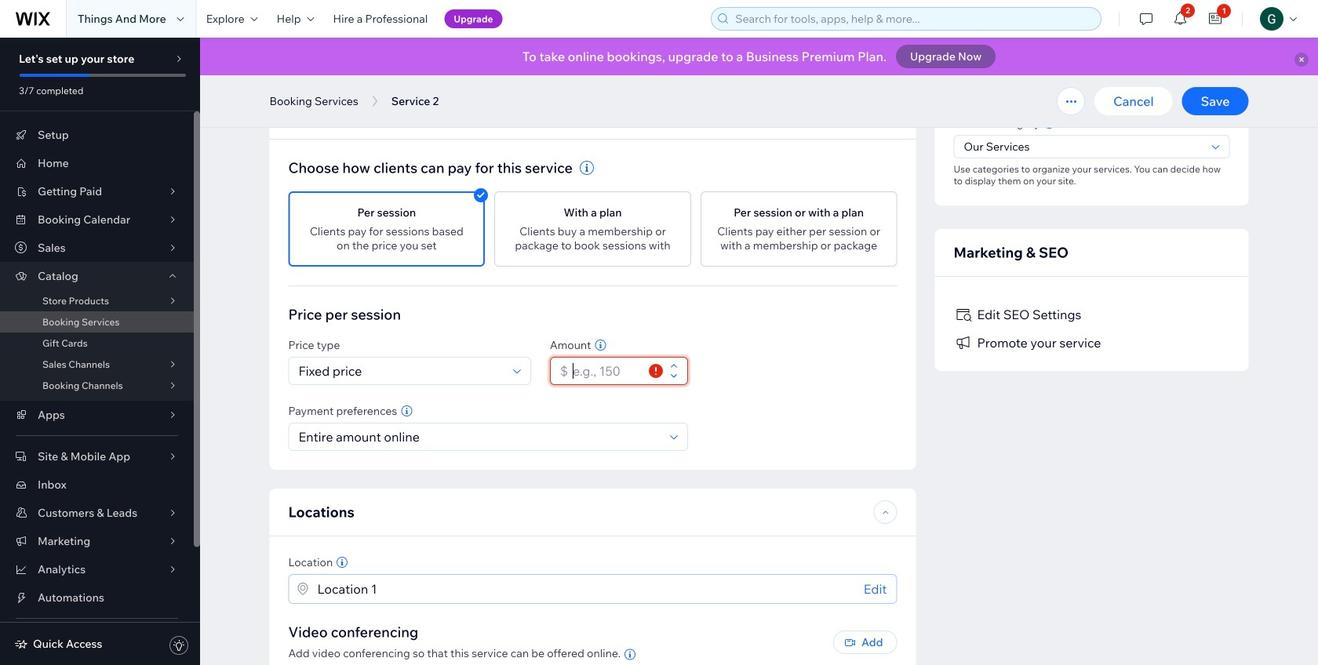 Task type: vqa. For each thing, say whether or not it's contained in the screenshot.
Search for tools, apps, help & more... Field
yes



Task type: locate. For each thing, give the bounding box(es) containing it.
Select an option field
[[960, 136, 1208, 158]]

None field
[[294, 358, 508, 385], [294, 424, 665, 451], [294, 358, 508, 385], [294, 424, 665, 451]]

alert
[[200, 38, 1319, 75]]

sidebar element
[[0, 38, 200, 666]]



Task type: describe. For each thing, give the bounding box(es) containing it.
Search for tools, apps, help & more... field
[[731, 8, 1097, 30]]

e.g., 150 text field
[[568, 358, 644, 385]]



